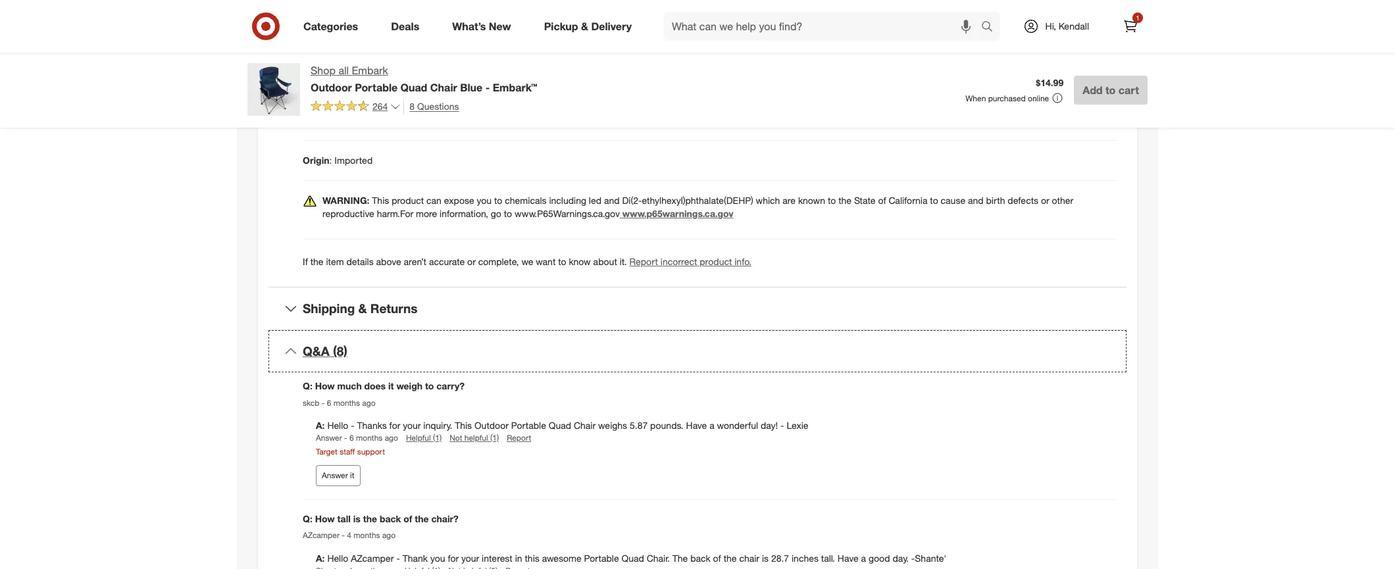 Task type: describe. For each thing, give the bounding box(es) containing it.
chemicals
[[505, 195, 547, 206]]

this
[[525, 553, 540, 564]]

- inside q: how tall is the back of the chair? azcamper - 4 months ago
[[342, 531, 345, 541]]

to right known
[[828, 195, 836, 206]]

a: for a: hello azcamper - thank you for your interest in this awesome portable quad chair. the back of the chair is 28.7 inches tall. have a good day. -shante'
[[316, 553, 325, 564]]

- right the day!
[[781, 420, 784, 431]]

1 vertical spatial product
[[700, 256, 732, 268]]

item number (dpci) 337-07-1881
[[303, 115, 449, 126]]

above
[[376, 256, 401, 268]]

1 vertical spatial your
[[461, 553, 479, 564]]

you inside this product can expose you to chemicals including led and di(2-ethylhexyl)phthalate(dehp) which are known to the state of california to cause and birth defects or other reproductive harm.for more information, go to www.p65warnings.ca.gov
[[477, 195, 492, 206]]

upc
[[303, 75, 323, 86]]

chair inside shop all embark outdoor portable quad chair blue - embark™
[[430, 81, 457, 94]]

info.
[[735, 256, 752, 268]]

complete,
[[478, 256, 519, 268]]

the inside this product can expose you to chemicals including led and di(2-ethylhexyl)phthalate(dehp) which are known to the state of california to cause and birth defects or other reproductive harm.for more information, go to www.p65warnings.ca.gov
[[839, 195, 852, 206]]

other
[[1052, 195, 1074, 206]]

- left thank
[[397, 553, 400, 564]]

(1) inside 'button'
[[433, 433, 442, 443]]

www.p65warnings.ca.gov link
[[620, 208, 734, 219]]

add to cart
[[1083, 83, 1139, 97]]

in
[[515, 553, 522, 564]]

this inside this product can expose you to chemicals including led and di(2-ethylhexyl)phthalate(dehp) which are known to the state of california to cause and birth defects or other reproductive harm.for more information, go to www.p65warnings.ca.gov
[[372, 195, 389, 206]]

$14.99
[[1036, 77, 1064, 88]]

is inside q: how tall is the back of the chair? azcamper - 4 months ago
[[353, 513, 361, 525]]

hello for hello azcamper - thank you for your interest in this awesome portable quad chair. the back of the chair is 28.7 inches tall. have a good day. -shante'
[[327, 553, 348, 564]]

886783007425
[[328, 75, 389, 86]]

1 horizontal spatial have
[[838, 553, 859, 564]]

when purchased online
[[966, 93, 1049, 103]]

carry?
[[437, 381, 465, 392]]

answer it button
[[316, 465, 360, 486]]

tall
[[337, 513, 351, 525]]

warning:
[[323, 195, 370, 206]]

a: hello azcamper - thank you for your interest in this awesome portable quad chair. the back of the chair is 28.7 inches tall. have a good day. -shante'
[[316, 553, 947, 564]]

want
[[536, 256, 556, 268]]

a: for a: hello - thanks for your inquiry. this outdoor portable quad chair weighs 5.87 pounds. have a wonderful day! - lexie
[[316, 420, 325, 431]]

answer - 6 months ago
[[316, 433, 398, 443]]

1 and from the left
[[604, 195, 620, 206]]

: 86301161
[[325, 35, 371, 46]]

know
[[569, 256, 591, 268]]

helpful  (1)
[[406, 433, 442, 443]]

1 vertical spatial chair
[[574, 420, 596, 431]]

- right the 'day.'
[[912, 553, 915, 564]]

this product can expose you to chemicals including led and di(2-ethylhexyl)phthalate(dehp) which are known to the state of california to cause and birth defects or other reproductive harm.for more information, go to www.p65warnings.ca.gov
[[323, 195, 1074, 219]]

to right go
[[504, 208, 512, 219]]

delivery
[[591, 19, 632, 33]]

264
[[373, 101, 388, 112]]

expose
[[444, 195, 474, 206]]

1 vertical spatial for
[[448, 553, 459, 564]]

0 horizontal spatial a
[[710, 420, 715, 431]]

staff
[[340, 447, 355, 457]]

reproductive
[[323, 208, 374, 219]]

1 vertical spatial you
[[430, 553, 445, 564]]

(1) inside button
[[490, 433, 499, 443]]

cause
[[941, 195, 966, 206]]

all
[[339, 64, 349, 77]]

not
[[450, 433, 462, 443]]

answer for answer it
[[322, 471, 348, 481]]

aren't
[[404, 256, 427, 268]]

- inside "q: how much does it weigh to carry? skcb - 6 months ago"
[[322, 398, 325, 408]]

& for shipping
[[358, 301, 367, 316]]

264 link
[[311, 99, 401, 115]]

& for pickup
[[581, 19, 588, 33]]

hello for hello - thanks for your inquiry. this outdoor portable quad chair weighs 5.87 pounds. have a wonderful day! - lexie
[[327, 420, 348, 431]]

shipping
[[303, 301, 355, 316]]

embark
[[352, 64, 388, 77]]

day.
[[893, 553, 909, 564]]

back inside q: how tall is the back of the chair? azcamper - 4 months ago
[[380, 513, 401, 525]]

categories
[[303, 19, 358, 33]]

when
[[966, 93, 986, 103]]

product inside this product can expose you to chemicals including led and di(2-ethylhexyl)phthalate(dehp) which are known to the state of california to cause and birth defects or other reproductive harm.for more information, go to www.p65warnings.ca.gov
[[392, 195, 424, 206]]

0 horizontal spatial or
[[467, 256, 476, 268]]

questions
[[417, 101, 459, 112]]

more
[[416, 208, 437, 219]]

new
[[489, 19, 511, 33]]

86301161
[[330, 35, 371, 46]]

the right if
[[310, 256, 324, 268]]

upc : 886783007425
[[303, 75, 389, 86]]

can
[[427, 195, 442, 206]]

1 vertical spatial is
[[762, 553, 769, 564]]

2 vertical spatial portable
[[584, 553, 619, 564]]

if
[[303, 256, 308, 268]]

q: how much does it weigh to carry? skcb - 6 months ago
[[303, 381, 465, 408]]

lexie
[[787, 420, 809, 431]]

if the item details above aren't accurate or complete, we want to know about it. report incorrect product info.
[[303, 256, 752, 268]]

imported
[[335, 155, 373, 166]]

accurate
[[429, 256, 465, 268]]

information,
[[440, 208, 488, 219]]

add to cart button
[[1074, 76, 1148, 105]]

1 vertical spatial a
[[861, 553, 866, 564]]

are
[[783, 195, 796, 206]]

does
[[364, 381, 386, 392]]

1881
[[428, 115, 449, 126]]

q&a
[[303, 344, 330, 359]]

ethylhexyl)phthalate(dehp)
[[642, 195, 754, 206]]

- up answer - 6 months ago
[[351, 420, 355, 431]]

including
[[549, 195, 586, 206]]

good
[[869, 553, 890, 564]]

2 and from the left
[[968, 195, 984, 206]]

1 link
[[1116, 12, 1145, 41]]

number
[[325, 115, 360, 126]]

of inside q: how tall is the back of the chair? azcamper - 4 months ago
[[404, 513, 412, 525]]

shop
[[311, 64, 336, 77]]

1 vertical spatial portable
[[511, 420, 546, 431]]

q&a (8)
[[303, 344, 348, 359]]

returns
[[371, 301, 418, 316]]

of inside this product can expose you to chemicals including led and di(2-ethylhexyl)phthalate(dehp) which are known to the state of california to cause and birth defects or other reproductive harm.for more information, go to www.p65warnings.ca.gov
[[878, 195, 886, 206]]

0 vertical spatial have
[[686, 420, 707, 431]]

ago inside "q: how much does it weigh to carry? skcb - 6 months ago"
[[362, 398, 376, 408]]

the left chair? at the left bottom
[[415, 513, 429, 525]]

item
[[303, 115, 322, 126]]

go
[[491, 208, 502, 219]]

tall.
[[821, 553, 835, 564]]

1 vertical spatial this
[[455, 420, 472, 431]]

it inside button
[[350, 471, 354, 481]]

online
[[1028, 93, 1049, 103]]

1 vertical spatial ago
[[385, 433, 398, 443]]



Task type: locate. For each thing, give the bounding box(es) containing it.
0 vertical spatial portable
[[355, 81, 398, 94]]

1 vertical spatial how
[[315, 513, 335, 525]]

outdoor
[[311, 81, 352, 94], [475, 420, 509, 431]]

azcamper
[[303, 531, 340, 541], [351, 553, 394, 564]]

1 horizontal spatial (1)
[[490, 433, 499, 443]]

q: inside "q: how much does it weigh to carry? skcb - 6 months ago"
[[303, 381, 313, 392]]

1 horizontal spatial chair
[[574, 420, 596, 431]]

thanks
[[357, 420, 387, 431]]

0 horizontal spatial you
[[430, 553, 445, 564]]

& left returns
[[358, 301, 367, 316]]

2 vertical spatial months
[[354, 531, 380, 541]]

0 vertical spatial months
[[334, 398, 360, 408]]

chair
[[739, 553, 760, 564]]

item
[[326, 256, 344, 268]]

1 horizontal spatial back
[[691, 553, 711, 564]]

0 vertical spatial is
[[353, 513, 361, 525]]

for right thank
[[448, 553, 459, 564]]

interest
[[482, 553, 513, 564]]

0 vertical spatial outdoor
[[311, 81, 352, 94]]

www.p65warnings.ca.gov
[[623, 208, 734, 219]]

0 horizontal spatial have
[[686, 420, 707, 431]]

answer down target
[[322, 471, 348, 481]]

: down categories
[[325, 35, 327, 46]]

2 vertical spatial :
[[330, 155, 332, 166]]

to up go
[[494, 195, 502, 206]]

report button
[[507, 432, 531, 444]]

1 vertical spatial report
[[507, 433, 531, 443]]

0 horizontal spatial and
[[604, 195, 620, 206]]

of left chair at the bottom
[[713, 553, 721, 564]]

you right thank
[[430, 553, 445, 564]]

or left other
[[1041, 195, 1050, 206]]

q: for q: how much does it weigh to carry?
[[303, 381, 313, 392]]

2 vertical spatial quad
[[622, 553, 644, 564]]

how inside q: how tall is the back of the chair? azcamper - 4 months ago
[[315, 513, 335, 525]]

1 vertical spatial months
[[356, 433, 383, 443]]

harm.for
[[377, 208, 413, 219]]

(dpci)
[[362, 115, 390, 126]]

is left '28.7'
[[762, 553, 769, 564]]

0 vertical spatial quad
[[401, 81, 427, 94]]

0 horizontal spatial 6
[[327, 398, 331, 408]]

8
[[410, 101, 415, 112]]

outdoor up helpful
[[475, 420, 509, 431]]

or right accurate
[[467, 256, 476, 268]]

origin : imported
[[303, 155, 373, 166]]

(1)
[[433, 433, 442, 443], [490, 433, 499, 443]]

portable right "awesome"
[[584, 553, 619, 564]]

target
[[316, 447, 338, 457]]

(1) down inquiry.
[[433, 433, 442, 443]]

2 q: from the top
[[303, 513, 313, 525]]

1 horizontal spatial for
[[448, 553, 459, 564]]

- up "staff"
[[344, 433, 347, 443]]

azcamper left 4
[[303, 531, 340, 541]]

0 horizontal spatial this
[[372, 195, 389, 206]]

1 horizontal spatial of
[[713, 553, 721, 564]]

2 vertical spatial of
[[713, 553, 721, 564]]

have right tall.
[[838, 553, 859, 564]]

ago
[[362, 398, 376, 408], [385, 433, 398, 443], [382, 531, 396, 541]]

how up skcb
[[315, 381, 335, 392]]

to inside button
[[1106, 83, 1116, 97]]

months right 4
[[354, 531, 380, 541]]

chair?
[[431, 513, 459, 525]]

hello
[[327, 420, 348, 431], [327, 553, 348, 564]]

2 hello from the top
[[327, 553, 348, 564]]

0 horizontal spatial outdoor
[[311, 81, 352, 94]]

and left "birth"
[[968, 195, 984, 206]]

ago right 4
[[382, 531, 396, 541]]

inches
[[792, 553, 819, 564]]

answer inside button
[[322, 471, 348, 481]]

quad up 8
[[401, 81, 427, 94]]

back right "tall"
[[380, 513, 401, 525]]

how left "tall"
[[315, 513, 335, 525]]

to right weigh
[[425, 381, 434, 392]]

months down "thanks"
[[356, 433, 383, 443]]

the left state
[[839, 195, 852, 206]]

1 horizontal spatial quad
[[549, 420, 571, 431]]

1 vertical spatial quad
[[549, 420, 571, 431]]

of left chair? at the left bottom
[[404, 513, 412, 525]]

helpful  (1) button
[[406, 432, 442, 444]]

of right state
[[878, 195, 886, 206]]

: for upc
[[323, 75, 325, 86]]

0 horizontal spatial product
[[392, 195, 424, 206]]

portable up report button
[[511, 420, 546, 431]]

embark™
[[493, 81, 538, 94]]

0 vertical spatial 6
[[327, 398, 331, 408]]

1 q: from the top
[[303, 381, 313, 392]]

0 vertical spatial q:
[[303, 381, 313, 392]]

- inside shop all embark outdoor portable quad chair blue - embark™
[[486, 81, 490, 94]]

it inside "q: how much does it weigh to carry? skcb - 6 months ago"
[[388, 381, 394, 392]]

day!
[[761, 420, 778, 431]]

and right led
[[604, 195, 620, 206]]

- left 4
[[342, 531, 345, 541]]

azcamper down q: how tall is the back of the chair? azcamper - 4 months ago
[[351, 553, 394, 564]]

state
[[854, 195, 876, 206]]

0 vertical spatial answer
[[316, 433, 342, 443]]

it down target staff support on the left of the page
[[350, 471, 354, 481]]

azcamper inside q: how tall is the back of the chair? azcamper - 4 months ago
[[303, 531, 340, 541]]

report
[[630, 256, 658, 268], [507, 433, 531, 443]]

the right "tall"
[[363, 513, 377, 525]]

for right "thanks"
[[389, 420, 400, 431]]

california
[[889, 195, 928, 206]]

add
[[1083, 83, 1103, 97]]

hello down 4
[[327, 553, 348, 564]]

or inside this product can expose you to chemicals including led and di(2-ethylhexyl)phthalate(dehp) which are known to the state of california to cause and birth defects or other reproductive harm.for more information, go to www.p65warnings.ca.gov
[[1041, 195, 1050, 206]]

support
[[357, 447, 385, 457]]

1 (1) from the left
[[433, 433, 442, 443]]

0 vertical spatial it
[[388, 381, 394, 392]]

1 vertical spatial it
[[350, 471, 354, 481]]

quad
[[401, 81, 427, 94], [549, 420, 571, 431], [622, 553, 644, 564]]

0 horizontal spatial chair
[[430, 81, 457, 94]]

is right "tall"
[[353, 513, 361, 525]]

to right want
[[558, 256, 566, 268]]

0 vertical spatial :
[[325, 35, 327, 46]]

0 horizontal spatial for
[[389, 420, 400, 431]]

shipping & returns
[[303, 301, 418, 316]]

skcb
[[303, 398, 320, 408]]

0 horizontal spatial it
[[350, 471, 354, 481]]

q: up skcb
[[303, 381, 313, 392]]

: for origin
[[330, 155, 332, 166]]

1 horizontal spatial or
[[1041, 195, 1050, 206]]

1 horizontal spatial &
[[581, 19, 588, 33]]

q: how tall is the back of the chair? azcamper - 4 months ago
[[303, 513, 459, 541]]

report right it.
[[630, 256, 658, 268]]

a left the wonderful
[[710, 420, 715, 431]]

to right the add at the right top
[[1106, 83, 1116, 97]]

1 vertical spatial q:
[[303, 513, 313, 525]]

(1) right helpful
[[490, 433, 499, 443]]

1 horizontal spatial report
[[630, 256, 658, 268]]

chair up the questions
[[430, 81, 457, 94]]

0 vertical spatial report
[[630, 256, 658, 268]]

1 horizontal spatial and
[[968, 195, 984, 206]]

: left all
[[323, 75, 325, 86]]

1 hello from the top
[[327, 420, 348, 431]]

6 inside "q: how much does it weigh to carry? skcb - 6 months ago"
[[327, 398, 331, 408]]

1 vertical spatial hello
[[327, 553, 348, 564]]

q: inside q: how tall is the back of the chair? azcamper - 4 months ago
[[303, 513, 313, 525]]

1 vertical spatial have
[[838, 553, 859, 564]]

0 horizontal spatial back
[[380, 513, 401, 525]]

outdoor inside shop all embark outdoor portable quad chair blue - embark™
[[311, 81, 352, 94]]

0 vertical spatial hello
[[327, 420, 348, 431]]

defects
[[1008, 195, 1039, 206]]

1 vertical spatial azcamper
[[351, 553, 394, 564]]

8 questions
[[410, 101, 459, 112]]

pickup & delivery link
[[533, 12, 648, 41]]

we
[[522, 256, 533, 268]]

6 right skcb
[[327, 398, 331, 408]]

0 vertical spatial for
[[389, 420, 400, 431]]

to
[[1106, 83, 1116, 97], [494, 195, 502, 206], [828, 195, 836, 206], [930, 195, 938, 206], [504, 208, 512, 219], [558, 256, 566, 268], [425, 381, 434, 392]]

report right helpful
[[507, 433, 531, 443]]

known
[[798, 195, 825, 206]]

2 (1) from the left
[[490, 433, 499, 443]]

1 vertical spatial answer
[[322, 471, 348, 481]]

target staff support
[[316, 447, 385, 457]]

q: for q: how tall is the back of the chair?
[[303, 513, 313, 525]]

q: left "tall"
[[303, 513, 313, 525]]

how for tall
[[315, 513, 335, 525]]

months inside q: how tall is the back of the chair? azcamper - 4 months ago
[[354, 531, 380, 541]]

0 horizontal spatial azcamper
[[303, 531, 340, 541]]

image of outdoor portable quad chair blue - embark™ image
[[248, 63, 300, 116]]

1 a: from the top
[[316, 420, 325, 431]]

led
[[589, 195, 602, 206]]

2 horizontal spatial of
[[878, 195, 886, 206]]

2 how from the top
[[315, 513, 335, 525]]

0 vertical spatial back
[[380, 513, 401, 525]]

1 vertical spatial of
[[404, 513, 412, 525]]

4
[[347, 531, 352, 541]]

1 horizontal spatial it
[[388, 381, 394, 392]]

deals link
[[380, 12, 436, 41]]

quad inside shop all embark outdoor portable quad chair blue - embark™
[[401, 81, 427, 94]]

0 horizontal spatial your
[[403, 420, 421, 431]]

this up not
[[455, 420, 472, 431]]

your
[[403, 420, 421, 431], [461, 553, 479, 564]]

or
[[1041, 195, 1050, 206], [467, 256, 476, 268]]

back right the
[[691, 553, 711, 564]]

product left info. at right top
[[700, 256, 732, 268]]

hi, kendall
[[1046, 20, 1089, 32]]

1 how from the top
[[315, 381, 335, 392]]

- right skcb
[[322, 398, 325, 408]]

1 vertical spatial &
[[358, 301, 367, 316]]

awesome
[[542, 553, 582, 564]]

inquiry.
[[423, 420, 452, 431]]

0 horizontal spatial report
[[507, 433, 531, 443]]

1 horizontal spatial you
[[477, 195, 492, 206]]

it right does
[[388, 381, 394, 392]]

helpful
[[465, 433, 488, 443]]

1 horizontal spatial this
[[455, 420, 472, 431]]

answer
[[316, 433, 342, 443], [322, 471, 348, 481]]

1 horizontal spatial a
[[861, 553, 866, 564]]

1 horizontal spatial product
[[700, 256, 732, 268]]

this up harm.for
[[372, 195, 389, 206]]

0 horizontal spatial (1)
[[433, 433, 442, 443]]

1 horizontal spatial 6
[[350, 433, 354, 443]]

1 horizontal spatial azcamper
[[351, 553, 394, 564]]

0 horizontal spatial is
[[353, 513, 361, 525]]

product up harm.for
[[392, 195, 424, 206]]

0 vertical spatial product
[[392, 195, 424, 206]]

2 a: from the top
[[316, 553, 325, 564]]

6
[[327, 398, 331, 408], [350, 433, 354, 443]]

ago down "thanks"
[[385, 433, 398, 443]]

1 vertical spatial outdoor
[[475, 420, 509, 431]]

1 vertical spatial a:
[[316, 553, 325, 564]]

categories link
[[292, 12, 375, 41]]

outdoor down shop
[[311, 81, 352, 94]]

pickup
[[544, 19, 578, 33]]

you up go
[[477, 195, 492, 206]]

answer it
[[322, 471, 354, 481]]

2 vertical spatial ago
[[382, 531, 396, 541]]

shante'
[[915, 553, 947, 564]]

shop all embark outdoor portable quad chair blue - embark™
[[311, 64, 538, 94]]

quad left chair.
[[622, 553, 644, 564]]

blue
[[460, 81, 483, 94]]

to inside "q: how much does it weigh to carry? skcb - 6 months ago"
[[425, 381, 434, 392]]

- right blue
[[486, 81, 490, 94]]

0 horizontal spatial of
[[404, 513, 412, 525]]

months
[[334, 398, 360, 408], [356, 433, 383, 443], [354, 531, 380, 541]]

6 up target staff support on the left of the page
[[350, 433, 354, 443]]

how for much
[[315, 381, 335, 392]]

0 horizontal spatial quad
[[401, 81, 427, 94]]

0 vertical spatial of
[[878, 195, 886, 206]]

1 horizontal spatial your
[[461, 553, 479, 564]]

details
[[347, 256, 374, 268]]

1 horizontal spatial outdoor
[[475, 420, 509, 431]]

answer up target
[[316, 433, 342, 443]]

1 vertical spatial 6
[[350, 433, 354, 443]]

incorrect
[[661, 256, 697, 268]]

0 vertical spatial or
[[1041, 195, 1050, 206]]

it
[[388, 381, 394, 392], [350, 471, 354, 481]]

a left good
[[861, 553, 866, 564]]

0 horizontal spatial &
[[358, 301, 367, 316]]

chair left weighs
[[574, 420, 596, 431]]

how inside "q: how much does it weigh to carry? skcb - 6 months ago"
[[315, 381, 335, 392]]

shipping & returns button
[[269, 288, 1127, 330]]

ago down does
[[362, 398, 376, 408]]

: left imported
[[330, 155, 332, 166]]

kendall
[[1059, 20, 1089, 32]]

much
[[337, 381, 362, 392]]

the left chair at the bottom
[[724, 553, 737, 564]]

quad left weighs
[[549, 420, 571, 431]]

1 vertical spatial back
[[691, 553, 711, 564]]

0 vertical spatial you
[[477, 195, 492, 206]]

answer for answer - 6 months ago
[[316, 433, 342, 443]]

hello up answer - 6 months ago
[[327, 420, 348, 431]]

portable
[[355, 81, 398, 94], [511, 420, 546, 431], [584, 553, 619, 564]]

1
[[1136, 14, 1140, 22]]

report incorrect product info. button
[[630, 256, 752, 269]]

have right pounds.
[[686, 420, 707, 431]]

0 vertical spatial chair
[[430, 81, 457, 94]]

which
[[756, 195, 780, 206]]

your up helpful at the left bottom of the page
[[403, 420, 421, 431]]

what's new
[[452, 19, 511, 33]]

1 horizontal spatial portable
[[511, 420, 546, 431]]

portable down embark
[[355, 81, 398, 94]]

What can we help you find? suggestions appear below search field
[[664, 12, 984, 41]]

q:
[[303, 381, 313, 392], [303, 513, 313, 525]]

337-
[[396, 115, 415, 126]]

:
[[325, 35, 327, 46], [323, 75, 325, 86], [330, 155, 332, 166]]

thank
[[403, 553, 428, 564]]

months down much
[[334, 398, 360, 408]]

portable inside shop all embark outdoor portable quad chair blue - embark™
[[355, 81, 398, 94]]

months inside "q: how much does it weigh to carry? skcb - 6 months ago"
[[334, 398, 360, 408]]

0 vertical spatial ago
[[362, 398, 376, 408]]

& right the pickup
[[581, 19, 588, 33]]

(8)
[[333, 344, 348, 359]]

1 vertical spatial or
[[467, 256, 476, 268]]

0 horizontal spatial portable
[[355, 81, 398, 94]]

2 horizontal spatial portable
[[584, 553, 619, 564]]

5.87
[[630, 420, 648, 431]]

& inside dropdown button
[[358, 301, 367, 316]]

a:
[[316, 420, 325, 431], [316, 553, 325, 564]]

chair.
[[647, 553, 670, 564]]

0 vertical spatial a
[[710, 420, 715, 431]]

to left cause
[[930, 195, 938, 206]]

your left "interest" on the bottom
[[461, 553, 479, 564]]

0 vertical spatial this
[[372, 195, 389, 206]]

0 vertical spatial &
[[581, 19, 588, 33]]

ago inside q: how tall is the back of the chair? azcamper - 4 months ago
[[382, 531, 396, 541]]

1 vertical spatial :
[[323, 75, 325, 86]]



Task type: vqa. For each thing, say whether or not it's contained in the screenshot.
- within the "Shop all Embark Outdoor Portable Quad Chair Blue - Embark™"
yes



